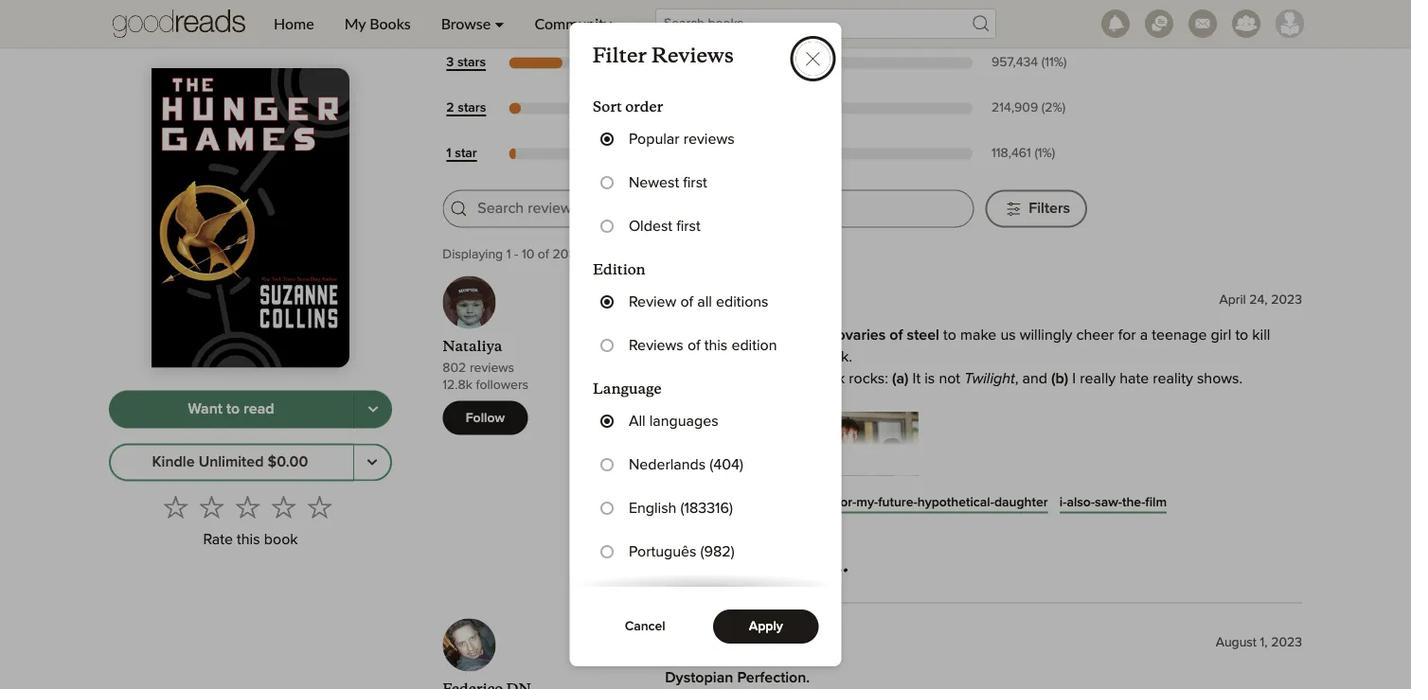 Task type: locate. For each thing, give the bounding box(es) containing it.
april
[[1220, 294, 1246, 307]]

stars right 3
[[458, 56, 486, 70]]

2 vertical spatial stars
[[458, 102, 486, 115]]

rocks:
[[849, 372, 888, 387]]

number of ratings and percentage of total ratings element for 4 stars
[[988, 9, 1088, 27]]

▾ up filter
[[616, 14, 625, 33]]

two
[[665, 372, 693, 387]]

and inside to make us willingly cheer for a teenage girl to kill other children. in a ya book. two reasons why this book rocks: (a) it is not twilight , and (b) i really hate reality shows.
[[1023, 372, 1048, 387]]

want to read
[[188, 402, 274, 417]]

book down rate 4 out of 5 image
[[264, 532, 298, 548]]

2 horizontal spatial the
[[1126, 635, 1147, 650]]

is down at
[[1032, 635, 1043, 650]]

reviews up two in the left of the page
[[628, 338, 683, 353]]

2 stars
[[447, 102, 486, 115]]

1 vertical spatial option group
[[592, 280, 819, 368]]

book inside to make us willingly cheer for a teenage girl to kill other children. in a ya book. two reasons why this book rocks: (a) it is not twilight , and (b) i really hate reality shows.
[[811, 372, 845, 387]]

to left kill
[[1236, 328, 1249, 343]]

1 horizontal spatial reviews
[[606, 248, 651, 261]]

apply
[[749, 620, 783, 634]]

it right (a)
[[913, 372, 921, 387]]

3 option group from the top
[[592, 400, 819, 690]]

to inside button
[[226, 402, 240, 417]]

2 vertical spatial option group
[[592, 400, 819, 690]]

the right at
[[1038, 613, 1059, 628]]

painful
[[720, 613, 765, 628]]

rating 5 out of 5 image
[[663, 631, 768, 652]]

eye-
[[840, 613, 869, 628]]

edition
[[731, 338, 777, 353]]

of up style at right
[[1183, 591, 1196, 606]]

▾ for browse ▾
[[495, 14, 504, 33]]

a
[[1140, 328, 1148, 343], [781, 350, 789, 365], [1022, 591, 1030, 606], [709, 613, 717, 628]]

1 ▾ from the left
[[495, 14, 504, 33]]

is inside to make us willingly cheer for a teenage girl to kill other children. in a ya book. two reasons why this book rocks: (a) it is not twilight , and (b) i really hate reality shows.
[[925, 372, 935, 387]]

reviews inside option group
[[683, 132, 734, 147]]

2,514,110 (30%)
[[992, 11, 1077, 24]]

first for oldest first
[[676, 219, 700, 234]]

0 horizontal spatial ▾
[[495, 14, 504, 33]]

followers
[[476, 379, 529, 392]]

my books
[[344, 14, 411, 33]]

this inside option group
[[704, 338, 727, 353]]

awesome-
[[665, 496, 726, 510]]

2 number of ratings and percentage of total ratings element from the top
[[988, 54, 1088, 72]]

1 left -
[[507, 248, 511, 261]]

1 left star
[[447, 147, 452, 160]]

kill
[[1253, 328, 1271, 343]]

want
[[188, 402, 222, 417]]

star
[[455, 147, 477, 160]]

to left the read on the bottom left of the page
[[226, 402, 240, 417]]

displaying 1 - 10 of 208,496 reviews
[[443, 248, 651, 261]]

number of ratings and percentage of total ratings element for 2 stars
[[988, 100, 1088, 118]]

2023 inside review by federico dn "element"
[[1271, 637, 1303, 650]]

português
[[628, 545, 696, 560]]

nederlands (404)
[[628, 458, 743, 473]]

the down cause
[[665, 635, 687, 650]]

imperfections.
[[815, 591, 909, 606]]

0 vertical spatial 1
[[447, 147, 452, 160]]

option group containing all languages
[[592, 400, 819, 690]]

ovaries
[[837, 328, 886, 343]]

book up simple,
[[1063, 613, 1097, 628]]

24,
[[1250, 294, 1268, 307]]

number of ratings and percentage of total ratings element
[[988, 9, 1088, 27], [988, 54, 1088, 72], [988, 100, 1088, 118], [988, 145, 1088, 163]]

twilight
[[965, 372, 1015, 387]]

profile image for federico dn. image
[[443, 619, 496, 673]]

0 vertical spatial reviews
[[683, 132, 734, 147]]

more
[[702, 458, 732, 472]]

1 2023 from the top
[[1271, 294, 1303, 307]]

of left "all" at top
[[680, 295, 693, 310]]

i-also-saw-the-film
[[1060, 496, 1167, 510]]

kindle unlimited $0.00
[[152, 455, 308, 470]]

want to read button
[[109, 391, 354, 429]]

the-
[[1123, 496, 1146, 510]]

rate 3 out of 5 image
[[235, 495, 260, 520]]

first up search review text search field
[[683, 175, 707, 190]]

reviews down oldest
[[606, 248, 651, 261]]

0 vertical spatial 2023
[[1271, 294, 1303, 307]]

4 number of ratings and percentage of total ratings element from the top
[[988, 145, 1088, 163]]

2 2023 from the top
[[1271, 637, 1303, 650]]

1 vertical spatial 2023
[[1271, 637, 1303, 650]]

2 horizontal spatial to
[[1236, 328, 1249, 343]]

august 1, 2023
[[1216, 637, 1303, 650]]

august 1, 2023 link
[[1216, 637, 1303, 650]]

-
[[514, 248, 518, 261]]

full
[[775, 591, 795, 606]]

i-
[[1060, 496, 1067, 510]]

a right for
[[1140, 328, 1148, 343]]

to make us willingly cheer for a teenage girl to kill other children. in a ya book. two reasons why this book rocks: (a) it is not twilight , and (b) i really hate reality shows.
[[665, 328, 1271, 387]]

2 ▾ from the left
[[616, 14, 625, 33]]

filter reviews dialog
[[570, 23, 842, 690]]

2023 inside review by nataliya element
[[1271, 294, 1303, 307]]

option group containing review of all editions
[[592, 280, 819, 368]]

show more
[[665, 458, 732, 472]]

april 24, 2023 link
[[1220, 294, 1303, 307]]

1 vertical spatial stars
[[458, 56, 486, 70]]

2023 for april 24, 2023
[[1271, 294, 1303, 307]]

and up annoying.
[[914, 613, 939, 628]]

731 likes
[[665, 529, 715, 543]]

and right ,
[[1023, 372, 1048, 387]]

dystopian
[[665, 671, 733, 686]]

oldest
[[628, 219, 672, 234]]

person
[[719, 635, 766, 650]]

review of all editions
[[628, 295, 768, 310]]

fist
[[998, 613, 1017, 628]]

of
[[538, 248, 549, 261], [680, 295, 693, 310], [890, 328, 903, 343], [687, 338, 700, 353], [798, 591, 811, 606], [1183, 591, 1196, 606], [823, 613, 836, 628]]

also-
[[1067, 496, 1095, 510]]

0 vertical spatial stars
[[458, 11, 486, 24]]

rate
[[203, 532, 233, 548]]

reviews up order
[[652, 42, 734, 68]]

3 number of ratings and percentage of total ratings element from the top
[[988, 100, 1088, 118]]

1 vertical spatial 1
[[507, 248, 511, 261]]

stars right 4
[[458, 11, 486, 24]]

show
[[665, 458, 698, 472]]

to right steel
[[944, 328, 957, 343]]

reviews
[[683, 132, 734, 147], [606, 248, 651, 261], [470, 362, 514, 375]]

Search review text search field
[[478, 198, 962, 220]]

show more button
[[665, 454, 759, 476]]

0 horizontal spatial the
[[665, 635, 687, 650]]

i-also-saw-the-film link
[[1060, 494, 1167, 513]]

2 vertical spatial reviews
[[470, 362, 514, 375]]

number of ratings and percentage of total ratings element up 214,909 (2%)
[[988, 54, 1088, 72]]

1 horizontal spatial ▾
[[616, 14, 625, 33]]

0 horizontal spatial 1
[[447, 147, 452, 160]]

is down choppy
[[1215, 635, 1226, 650]]

strenuous
[[1033, 591, 1099, 606]]

option group
[[592, 117, 819, 248], [592, 280, 819, 368], [592, 400, 819, 690]]

2023 right the 24,
[[1271, 294, 1303, 307]]

None search field
[[640, 9, 1012, 39]]

dystopian perfection.
[[665, 671, 810, 686]]

0 vertical spatial first
[[683, 175, 707, 190]]

214,909
[[992, 102, 1038, 115]]

▾ right browse
[[495, 14, 504, 33]]

stars right 2
[[458, 102, 486, 115]]

4 stars
[[447, 11, 486, 24]]

4
[[447, 11, 454, 24]]

film
[[1146, 496, 1167, 510]]

1
[[447, 147, 452, 160], [507, 248, 511, 261]]

community ▾
[[535, 14, 625, 33]]

2023 right 1,
[[1271, 637, 1303, 650]]

the down pages.
[[1126, 635, 1147, 650]]

option group containing popular reviews
[[592, 117, 819, 248]]

is left full at the right of the page
[[761, 591, 771, 606]]

(2%)
[[1042, 102, 1066, 115]]

of up two in the left of the page
[[687, 338, 700, 353]]

number of ratings and percentage of total ratings element up 957,434 (11%)
[[988, 9, 1088, 27]]

kickass-
[[726, 496, 773, 510]]

$0.00
[[268, 455, 308, 470]]

book up painful
[[723, 591, 757, 606]]

reviews right 'popular' at the left of page
[[683, 132, 734, 147]]

number of ratings and percentage of total ratings element containing 2,514,110 (30%)
[[988, 9, 1088, 27]]

1 option group from the top
[[592, 117, 819, 248]]

my-
[[857, 496, 878, 510]]

of right 10
[[538, 248, 549, 261]]

0 vertical spatial option group
[[592, 117, 819, 248]]

0 horizontal spatial to
[[226, 402, 240, 417]]

number of ratings and percentage of total ratings element containing 957,434 (11%)
[[988, 54, 1088, 72]]

message
[[1151, 635, 1211, 650]]

number of ratings and percentage of total ratings element down 214,909 (2%)
[[988, 145, 1088, 163]]

present
[[769, 635, 820, 650]]

1 vertical spatial first
[[676, 219, 700, 234]]

stars
[[458, 11, 486, 24], [458, 56, 486, 70], [458, 102, 486, 115]]

editions
[[716, 295, 768, 310]]

story
[[996, 635, 1028, 650]]

2 horizontal spatial reviews
[[683, 132, 734, 147]]

collins
[[727, 328, 771, 343]]

and down pages.
[[1097, 635, 1122, 650]]

girl
[[1211, 328, 1232, 343]]

(1%)
[[1035, 147, 1056, 160]]

handed.
[[665, 656, 719, 672]]

april 24, 2023
[[1220, 294, 1303, 307]]

home image
[[113, 0, 245, 47]]

reviews up followers
[[470, 362, 514, 375]]

cheer
[[1077, 328, 1115, 343]]

1 number of ratings and percentage of total ratings element from the top
[[988, 9, 1088, 27]]

rate 1 out of 5 image
[[163, 495, 188, 520]]

2 option group from the top
[[592, 280, 819, 368]]

number of ratings and percentage of total ratings element containing 118,461 (1%)
[[988, 145, 1088, 163]]

first right oldest
[[676, 219, 700, 234]]

all languages
[[628, 414, 718, 429]]

is left not
[[925, 372, 935, 387]]

a up rating 5 out of 5 image
[[709, 613, 717, 628]]

number of ratings and percentage of total ratings element up (1%)
[[988, 100, 1088, 118]]

it left can
[[1262, 591, 1270, 606]]

review by nataliya element
[[443, 277, 1303, 690]]

number of ratings and percentage of total ratings element containing 214,909 (2%)
[[988, 100, 1088, 118]]

cancel button
[[592, 610, 698, 644]]

browse
[[441, 14, 491, 33]]

and
[[1023, 372, 1048, 387], [914, 613, 939, 628], [1270, 613, 1296, 628], [1097, 635, 1122, 650]]

book down "book."
[[811, 372, 845, 387]]

0 horizontal spatial reviews
[[470, 362, 514, 375]]

1 star
[[447, 147, 477, 160]]



Task type: describe. For each thing, give the bounding box(es) containing it.
willingly
[[1020, 328, 1073, 343]]

gets
[[865, 635, 894, 650]]

0 vertical spatial reviews
[[652, 42, 734, 68]]

often
[[925, 591, 959, 606]]

(404)
[[709, 458, 743, 473]]

802
[[443, 362, 466, 375]]

suzanne collins has
[[665, 328, 803, 343]]

2,514,110
[[992, 11, 1042, 24]]

(982)
[[700, 545, 734, 560]]

is right style at right
[[1203, 613, 1213, 628]]

for-
[[836, 496, 857, 510]]

1,
[[1260, 637, 1268, 650]]

rating 0 out of 5 group
[[158, 489, 338, 525]]

yes,
[[665, 591, 692, 606]]

popular
[[628, 132, 679, 147]]

reality
[[1153, 372, 1193, 387]]

filters button
[[985, 190, 1088, 228]]

pages.
[[1101, 613, 1145, 628]]

(30%)
[[1045, 11, 1077, 24]]

language
[[592, 380, 661, 398]]

awesome-kickass-heroines link
[[665, 494, 825, 513]]

suzanne
[[665, 328, 723, 343]]

first for newest first
[[683, 175, 707, 190]]

browse ▾
[[441, 14, 504, 33]]

1 horizontal spatial to
[[944, 328, 957, 343]]

heroines
[[773, 496, 825, 510]]

popular reviews
[[628, 132, 734, 147]]

1 horizontal spatial the
[[1038, 613, 1059, 628]]

yes, this book is full of imperfections. it often requires a strenuous suspension of disbelief. it can cause a painful amount of eye-rolling and shaking fist at the book pages. its style is choppy and the first-person present tense gets annoying. the story is simple, and the message is heavy- handed.
[[665, 591, 1298, 672]]

12.8k
[[443, 379, 473, 392]]

(b)
[[1052, 372, 1069, 387]]

957,434 (11%)
[[992, 56, 1067, 70]]

118,461
[[992, 147, 1031, 160]]

1 vertical spatial reviews
[[606, 248, 651, 261]]

us
[[1001, 328, 1016, 343]]

all
[[697, 295, 712, 310]]

likes
[[688, 529, 715, 543]]

stars for 2 stars
[[458, 102, 486, 115]]

of left eye-
[[823, 613, 836, 628]]

214,909 (2%)
[[992, 102, 1066, 115]]

rolling
[[869, 613, 910, 628]]

this inside 'yes, this book is full of imperfections. it often requires a strenuous suspension of disbelief. it can cause a painful amount of eye-rolling and shaking fist at the book pages. its style is choppy and the first-person present tense gets annoying. the story is simple, and the message is heavy- handed.'
[[696, 591, 719, 606]]

really
[[1080, 372, 1116, 387]]

comment
[[754, 564, 812, 578]]

nataliya 802 reviews 12.8k followers
[[443, 338, 529, 392]]

newest first
[[628, 175, 707, 190]]

can
[[1274, 591, 1298, 606]]

tense
[[824, 635, 861, 650]]

in
[[765, 350, 777, 365]]

reviews inside nataliya 802 reviews 12.8k followers
[[470, 362, 514, 375]]

rating 4 out of 5 image
[[663, 288, 768, 309]]

future-
[[878, 496, 918, 510]]

profile image for nataliya. image
[[443, 277, 496, 330]]

2023 for august 1, 2023
[[1271, 637, 1303, 650]]

follow button
[[443, 402, 528, 436]]

all
[[628, 414, 645, 429]]

suspension
[[1103, 591, 1179, 606]]

its
[[1149, 613, 1164, 628]]

(a)
[[892, 372, 909, 387]]

my
[[344, 14, 366, 33]]

this inside to make us willingly cheer for a teenage girl to kill other children. in a ya book. two reasons why this book rocks: (a) it is not twilight , and (b) i really hate reality shows.
[[784, 372, 807, 387]]

oldest first
[[628, 219, 700, 234]]

review by federico dn element
[[443, 619, 1303, 690]]

perfection.
[[737, 671, 810, 686]]

home
[[274, 14, 314, 33]]

rate 2 out of 5 image
[[199, 495, 224, 520]]

saw-
[[1095, 496, 1123, 510]]

filter reviews
[[592, 42, 734, 68]]

nederlands
[[628, 458, 705, 473]]

of left steel
[[890, 328, 903, 343]]

a right in
[[781, 350, 789, 365]]

2
[[447, 102, 454, 115]]

a up at
[[1022, 591, 1030, 606]]

like
[[692, 564, 716, 578]]

reviews of this edition
[[628, 338, 777, 353]]

nataliya
[[443, 338, 502, 356]]

community
[[535, 14, 612, 33]]

languages
[[649, 414, 718, 429]]

731
[[665, 529, 685, 543]]

stars for 3 stars
[[458, 56, 486, 70]]

read
[[244, 402, 274, 417]]

rate this book element
[[109, 489, 392, 555]]

the
[[966, 635, 992, 650]]

stars for 4 stars
[[458, 11, 486, 24]]

ovaries of steel
[[837, 328, 940, 343]]

displaying
[[443, 248, 503, 261]]

and down can
[[1270, 613, 1296, 628]]

of right full at the right of the page
[[798, 591, 811, 606]]

filter
[[592, 42, 647, 68]]

(11%)
[[1042, 56, 1067, 70]]

▾ for community ▾
[[616, 14, 625, 33]]

it left often
[[913, 591, 921, 606]]

shows.
[[1197, 372, 1243, 387]]

rate 5 out of 5 image
[[307, 495, 332, 520]]

number of ratings and percentage of total ratings element for 3 stars
[[988, 54, 1088, 72]]

why
[[753, 372, 780, 387]]

rate 4 out of 5 image
[[271, 495, 296, 520]]

choppy
[[1217, 613, 1267, 628]]

cancel
[[625, 620, 666, 634]]

it inside to make us willingly cheer for a teenage girl to kill other children. in a ya book. two reasons why this book rocks: (a) it is not twilight , and (b) i really hate reality shows.
[[913, 372, 921, 387]]

order
[[625, 98, 663, 116]]

1 horizontal spatial 1
[[507, 248, 511, 261]]

rate this book
[[203, 532, 298, 548]]

first-
[[691, 635, 719, 650]]

1 vertical spatial reviews
[[628, 338, 683, 353]]

make
[[961, 328, 997, 343]]

other
[[665, 350, 700, 365]]

(183316)
[[680, 501, 733, 516]]

number of ratings and percentage of total ratings element for 1 star
[[988, 145, 1088, 163]]

has
[[775, 328, 799, 343]]

style
[[1168, 613, 1199, 628]]



Task type: vqa. For each thing, say whether or not it's contained in the screenshot.
our
no



